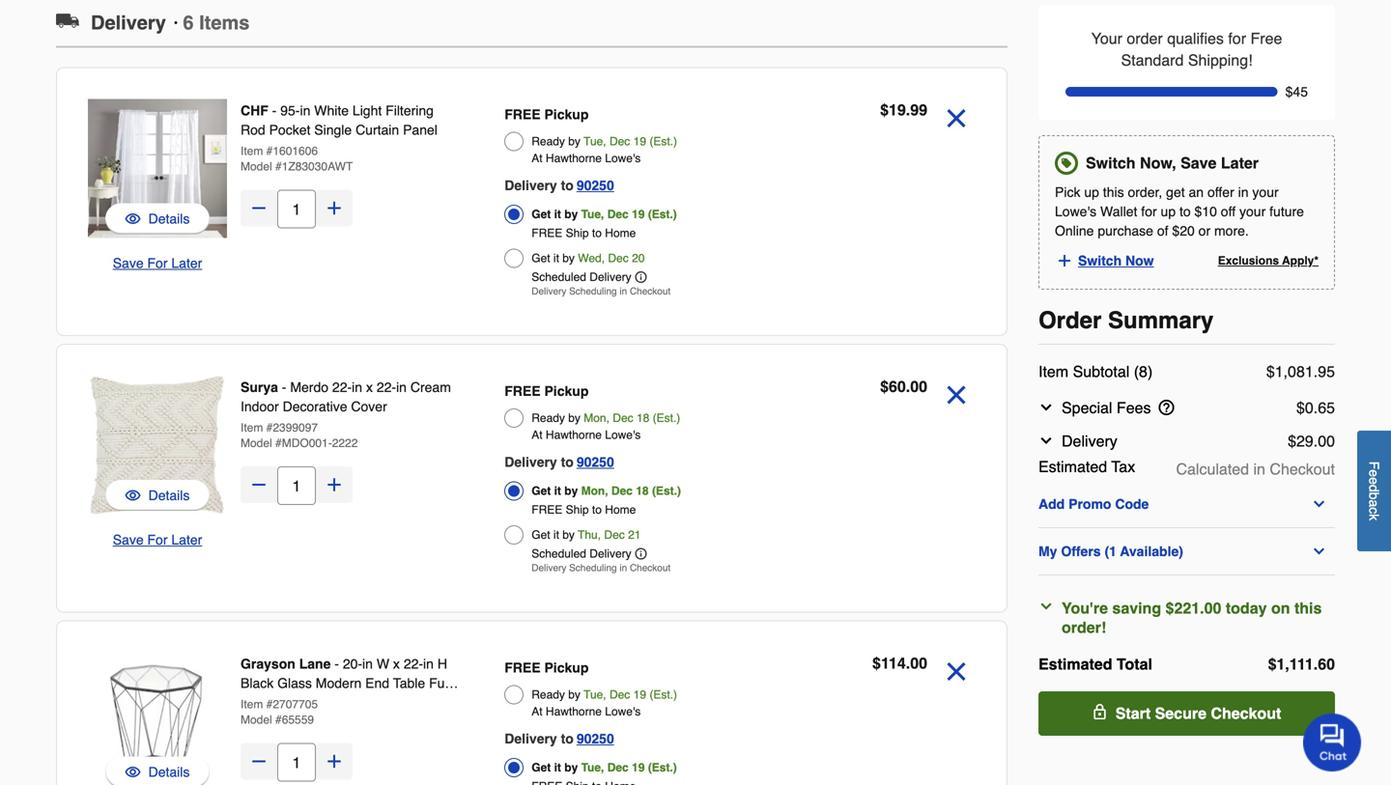 Task type: describe. For each thing, give the bounding box(es) containing it.
quickview image for $ 19 . 99
[[125, 209, 141, 229]]

delivery to 90250 for $ 114 .00
[[505, 732, 615, 747]]

at for $ 60 .00
[[532, 429, 543, 442]]

to inside pick up this order, get an offer in your lowe's wallet for up to $10 off your future online purchase of $20 or more.
[[1180, 204, 1192, 219]]

. for 0
[[1314, 399, 1319, 417]]

2222
[[332, 437, 358, 450]]

90250 for $ 19 . 99
[[577, 178, 615, 193]]

at for $ 19 . 99
[[532, 152, 543, 165]]

available)
[[1121, 544, 1184, 559]]

start secure checkout button
[[1039, 692, 1336, 736]]

summary
[[1109, 307, 1214, 334]]

future
[[1270, 204, 1305, 219]]

home for $ 19 . 99
[[605, 227, 636, 240]]

switch for switch now
[[1079, 253, 1122, 269]]

d
[[1367, 485, 1383, 493]]

fees
[[1117, 399, 1152, 417]]

save for $ 19 . 99
[[113, 256, 144, 271]]

at hawthorne lowe's for $ 19 . 99
[[532, 152, 641, 165]]

ready for $ 114 .00
[[532, 689, 565, 702]]

for inside the your order qualifies for free standard shipping!
[[1229, 29, 1247, 47]]

start secure checkout
[[1116, 705, 1282, 723]]

2 get from the top
[[532, 252, 551, 265]]

later for $ 19 . 99
[[171, 256, 202, 271]]

tag filled image
[[1058, 154, 1076, 172]]

hawthorne for $ 60 .00
[[546, 429, 602, 442]]

1,081
[[1276, 363, 1314, 381]]

modern
[[316, 676, 362, 692]]

delivery scheduling in checkout for $ 60 .00
[[532, 563, 671, 574]]

switch for switch now, save later
[[1087, 154, 1136, 172]]

apply*
[[1283, 254, 1319, 268]]

special fees
[[1062, 399, 1152, 417]]

delivery scheduling in checkout for $ 19 . 99
[[532, 286, 671, 297]]

saving
[[1113, 600, 1162, 617]]

merdo 22-in x 22-in cream indoor decorative cover
[[241, 380, 451, 415]]

20
[[632, 252, 645, 265]]

pocket
[[269, 122, 311, 138]]

black
[[241, 676, 274, 692]]

f e e d b a c k button
[[1358, 431, 1392, 552]]

model for $ 19 . 99
[[241, 160, 272, 174]]

add
[[1039, 497, 1065, 512]]

today
[[1227, 600, 1268, 617]]

offers
[[1062, 544, 1102, 559]]

1 vertical spatial up
[[1161, 204, 1177, 219]]

get for $ 19 . 99
[[532, 208, 551, 221]]

get for $ 114 .00
[[532, 762, 551, 775]]

#1601606
[[266, 145, 318, 158]]

1 vertical spatial 60
[[1319, 656, 1336, 674]]

stepper number input field with increment and decrement buttons number field for $ 19 . 99
[[277, 190, 316, 229]]

scheduled for $ 19 . 99
[[532, 271, 587, 284]]

in down get it by wed, dec 20 at the top of the page
[[620, 286, 628, 297]]

for for $ 19 . 99
[[147, 256, 168, 271]]

a
[[1367, 500, 1383, 508]]

item #1601606 model #1z83030awt
[[241, 145, 353, 174]]

95-in white light filtering rod pocket single curtain panel
[[241, 103, 438, 138]]

#65559
[[276, 714, 314, 727]]

order!
[[1062, 619, 1107, 637]]

114
[[882, 655, 906, 673]]

thu,
[[578, 529, 601, 542]]

$20
[[1173, 223, 1196, 239]]

20-
[[343, 657, 363, 672]]

for for $ 60 .00
[[147, 533, 168, 548]]

glass
[[278, 676, 312, 692]]

add promo code
[[1039, 497, 1150, 512]]

free pickup for $ 60 .00
[[505, 384, 589, 399]]

assembled
[[241, 695, 308, 711]]

you're saving  $221.00  today on this order! link
[[1039, 599, 1328, 638]]

90250 button for $ 19 . 99
[[577, 174, 615, 197]]

90250 for $ 60 .00
[[577, 455, 615, 470]]

your
[[1092, 29, 1123, 47]]

plus image
[[325, 753, 344, 772]]

get
[[1167, 184, 1186, 200]]

home for $ 60 .00
[[605, 504, 636, 517]]

surya -
[[241, 380, 290, 395]]

an
[[1189, 184, 1205, 200]]

$ for 1,081
[[1267, 363, 1276, 381]]

1,111
[[1277, 656, 1314, 674]]

option group for $ 19 . 99
[[505, 101, 773, 303]]

4 get from the top
[[532, 529, 551, 542]]

(8)
[[1135, 363, 1153, 381]]

21
[[628, 529, 641, 542]]

- for $ 19 . 99
[[272, 103, 277, 118]]

merdo
[[290, 380, 329, 395]]

2 stepper number input field with increment and decrement buttons number field from the top
[[277, 467, 316, 506]]

shipping!
[[1189, 51, 1253, 69]]

chf -
[[241, 103, 281, 118]]

now,
[[1141, 154, 1177, 172]]

details for $ 60 .00
[[148, 488, 190, 504]]

at hawthorne lowe's for $ 114 .00
[[532, 706, 641, 719]]

item for item #1601606 model #1z83030awt
[[241, 145, 263, 158]]

checkout down info icon
[[630, 563, 671, 574]]

estimated for estimated tax
[[1039, 458, 1108, 476]]

save for later button for $ 19 . 99
[[113, 254, 202, 273]]

plus image for the stepper number input field with increment and decrement buttons number field related to $ 19 . 99
[[325, 199, 344, 218]]

switch now
[[1079, 253, 1155, 269]]

get it by thu, dec 21
[[532, 529, 641, 542]]

get it by tue, dec 19 (est.) for $ 19 . 99
[[532, 208, 677, 221]]

plus image inside switch now button
[[1057, 252, 1074, 269]]

special
[[1062, 399, 1113, 417]]

$ for 114
[[873, 655, 882, 673]]

checkout down 29
[[1271, 460, 1336, 478]]

add promo code link
[[1039, 497, 1336, 512]]

estimated total
[[1039, 656, 1153, 674]]

20-in w x 22-in h black glass modern end table fully assembled
[[241, 657, 458, 711]]

item for item #2399097 model #mdo001-2222
[[241, 421, 263, 435]]

decorative
[[283, 399, 348, 415]]

details for $ 19 . 99
[[148, 211, 190, 227]]

order,
[[1129, 184, 1163, 200]]

delivery to 90250 for $ 19 . 99
[[505, 178, 615, 193]]

. for 1,081
[[1314, 363, 1319, 381]]

it for $ 19 . 99
[[554, 208, 562, 221]]

ready by mon, dec 18 (est.)
[[532, 412, 681, 425]]

$ for 29
[[1289, 432, 1297, 450]]

option group for $ 60 .00
[[505, 378, 773, 580]]

0 vertical spatial mon,
[[584, 412, 610, 425]]

model for $ 60 .00
[[241, 437, 272, 450]]

.00 for $ 29 .00
[[1314, 432, 1336, 450]]

scheduled delivery for $ 19 . 99
[[532, 271, 632, 284]]

free
[[1251, 29, 1283, 47]]

h
[[438, 657, 448, 672]]

k
[[1367, 514, 1383, 521]]

$221.00
[[1166, 600, 1222, 617]]

lowe's for $ 19 . 99
[[605, 152, 641, 165]]

65
[[1319, 399, 1336, 417]]

pick
[[1056, 184, 1081, 200]]

pickup for $ 60 .00
[[545, 384, 589, 399]]

total
[[1117, 656, 1153, 674]]

lowe's for $ 114 .00
[[605, 706, 641, 719]]

checkout down info image
[[630, 286, 671, 297]]

$ for 60
[[881, 378, 889, 396]]

$45
[[1286, 84, 1309, 99]]

at for $ 114 .00
[[532, 706, 543, 719]]

22- for $ 60 .00
[[377, 380, 396, 395]]

#1z83030awt
[[276, 160, 353, 174]]

of
[[1158, 223, 1169, 239]]

29
[[1297, 432, 1314, 450]]

free ship to home for $ 19 . 99
[[532, 227, 636, 240]]

save for later for $ 19 . 99
[[113, 256, 202, 271]]

90250 for $ 114 .00
[[577, 732, 615, 747]]

6 items
[[183, 12, 250, 34]]

scheduled for $ 60 .00
[[532, 548, 587, 561]]

surya
[[241, 380, 278, 395]]

1 18 from the top
[[637, 412, 650, 425]]

95-in white light filtering rod pocket single curtain panel image
[[88, 99, 227, 238]]

promo
[[1069, 497, 1112, 512]]

#2707705
[[266, 698, 318, 712]]

wallet
[[1101, 204, 1138, 219]]

ship for $ 60 .00
[[566, 504, 589, 517]]

now
[[1126, 253, 1155, 269]]

$ 29 .00
[[1289, 432, 1336, 450]]

items
[[199, 12, 250, 34]]

quickview image for $ 60 .00
[[125, 486, 141, 506]]

f
[[1367, 462, 1383, 470]]

online
[[1056, 223, 1095, 239]]

lowe's inside pick up this order, get an offer in your lowe's wallet for up to $10 off your future online purchase of $20 or more.
[[1056, 204, 1097, 219]]

in left "w"
[[363, 657, 373, 672]]

code
[[1116, 497, 1150, 512]]

grayson lane -
[[241, 657, 343, 672]]

merdo 22-in x 22-in cream indoor decorative cover image
[[88, 376, 227, 515]]

offer
[[1208, 184, 1235, 200]]

quickview image
[[125, 763, 141, 782]]

switch now, save later
[[1087, 154, 1260, 172]]

scheduling for $ 19 . 99
[[569, 286, 617, 297]]



Task type: locate. For each thing, give the bounding box(es) containing it.
$ for 0
[[1297, 399, 1306, 417]]

this inside pick up this order, get an offer in your lowe's wallet for up to $10 off your future online purchase of $20 or more.
[[1104, 184, 1125, 200]]

this up wallet
[[1104, 184, 1125, 200]]

ready by tue, dec 19 (est.)
[[532, 135, 678, 148], [532, 689, 678, 702]]

save for later button
[[113, 254, 202, 273], [113, 531, 202, 550]]

mon, up thu,
[[582, 485, 609, 498]]

0 vertical spatial 90250
[[577, 178, 615, 193]]

cream
[[411, 380, 451, 395]]

item for item subtotal (8)
[[1039, 363, 1069, 381]]

0 vertical spatial at hawthorne lowe's
[[532, 152, 641, 165]]

1 vertical spatial save for later
[[113, 533, 202, 548]]

3 free pickup from the top
[[505, 661, 589, 676]]

get it by tue, dec 19 (est.) for $ 114 .00
[[532, 762, 677, 775]]

save for later button down merdo 22-in x 22-in cream indoor decorative cover 'image'
[[113, 531, 202, 550]]

b
[[1367, 493, 1383, 500]]

2 vertical spatial ready
[[532, 689, 565, 702]]

1 at hawthorne lowe's from the top
[[532, 152, 641, 165]]

0 vertical spatial up
[[1085, 184, 1100, 200]]

20-in w x 22-in h black glass modern end table fully assembled image
[[88, 653, 227, 786]]

1 vertical spatial free ship to home
[[532, 504, 636, 517]]

save for $ 60 .00
[[113, 533, 144, 548]]

2 horizontal spatial 22-
[[404, 657, 423, 672]]

3 at hawthorne lowe's from the top
[[532, 706, 641, 719]]

ready by tue, dec 19 (est.) for $ 19 . 99
[[532, 135, 678, 148]]

1 pickup from the top
[[545, 107, 589, 122]]

0 vertical spatial 60
[[889, 378, 906, 396]]

90250 button for $ 60 .00
[[577, 451, 615, 474]]

free for $ 19 . 99
[[505, 107, 541, 122]]

ship
[[566, 227, 589, 240], [566, 504, 589, 517]]

white
[[314, 103, 349, 118]]

ship up get it by thu, dec 21
[[566, 504, 589, 517]]

1 vertical spatial option group
[[505, 378, 773, 580]]

1 vertical spatial plus image
[[1057, 252, 1074, 269]]

2 at hawthorne lowe's from the top
[[532, 429, 641, 442]]

0 vertical spatial get it by tue, dec 19 (est.)
[[532, 208, 677, 221]]

1 horizontal spatial up
[[1161, 204, 1177, 219]]

get it by tue, dec 19 (est.)
[[532, 208, 677, 221], [532, 762, 677, 775]]

plus image for 2nd the stepper number input field with increment and decrement buttons number field from the bottom of the page
[[325, 476, 344, 495]]

ship up get it by wed, dec 20 at the top of the page
[[566, 227, 589, 240]]

minus image down item #2399097 model #mdo001-2222
[[249, 476, 269, 495]]

- for $ 60 .00
[[282, 380, 287, 395]]

3 delivery to 90250 from the top
[[505, 732, 615, 747]]

0 vertical spatial x
[[366, 380, 373, 395]]

for inside pick up this order, get an offer in your lowe's wallet for up to $10 off your future online purchase of $20 or more.
[[1142, 204, 1158, 219]]

it for $ 114 .00
[[554, 762, 562, 775]]

for down merdo 22-in x 22-in cream indoor decorative cover 'image'
[[147, 533, 168, 548]]

1 90250 button from the top
[[577, 174, 615, 197]]

get it by wed, dec 20
[[532, 252, 645, 265]]

minus image
[[249, 753, 269, 772]]

1 ready by tue, dec 19 (est.) from the top
[[532, 135, 678, 148]]

3 remove item image from the top
[[940, 655, 974, 690]]

1 vertical spatial mon,
[[582, 485, 609, 498]]

order
[[1127, 29, 1164, 47]]

my
[[1039, 544, 1058, 559]]

estimated up promo
[[1039, 458, 1108, 476]]

2 vertical spatial .00
[[906, 655, 928, 673]]

$ for 19
[[881, 101, 889, 119]]

free pickup
[[505, 107, 589, 122], [505, 384, 589, 399], [505, 661, 589, 676]]

2 free pickup from the top
[[505, 384, 589, 399]]

details
[[148, 211, 190, 227], [148, 488, 190, 504], [148, 765, 190, 781]]

1 vertical spatial x
[[393, 657, 400, 672]]

hawthorne for $ 114 .00
[[546, 706, 602, 719]]

model inside item #2707705 model #65559
[[241, 714, 272, 727]]

item #2707705 model #65559
[[241, 698, 318, 727]]

90250
[[577, 178, 615, 193], [577, 455, 615, 470], [577, 732, 615, 747]]

2 get it by tue, dec 19 (est.) from the top
[[532, 762, 677, 775]]

1 e from the top
[[1367, 470, 1383, 477]]

0 vertical spatial details
[[148, 211, 190, 227]]

switch right tag filled image
[[1087, 154, 1136, 172]]

1 ready from the top
[[532, 135, 565, 148]]

90250 button for $ 114 .00
[[577, 728, 615, 751]]

1 vertical spatial minus image
[[249, 476, 269, 495]]

mon,
[[584, 412, 610, 425], [582, 485, 609, 498]]

up up of
[[1161, 204, 1177, 219]]

delivery to 90250
[[505, 178, 615, 193], [505, 455, 615, 470], [505, 732, 615, 747]]

exclusions
[[1219, 254, 1280, 268]]

(est.)
[[650, 135, 678, 148], [648, 208, 677, 221], [653, 412, 681, 425], [652, 485, 681, 498], [650, 689, 678, 702], [648, 762, 677, 775]]

3 model from the top
[[241, 714, 272, 727]]

start
[[1116, 705, 1151, 723]]

scheduling for $ 60 .00
[[569, 563, 617, 574]]

0 vertical spatial option group
[[505, 101, 773, 303]]

details button
[[105, 203, 210, 234], [125, 209, 190, 229], [105, 480, 210, 511], [125, 486, 190, 506], [105, 757, 210, 786], [125, 763, 190, 782]]

$ for 1,111
[[1269, 656, 1277, 674]]

special fees image
[[1159, 400, 1175, 416]]

2 90250 from the top
[[577, 455, 615, 470]]

save for later button for $ 60 .00
[[113, 531, 202, 550]]

2 model from the top
[[241, 437, 272, 450]]

0 horizontal spatial this
[[1104, 184, 1125, 200]]

item up chevron down image
[[1039, 363, 1069, 381]]

0 vertical spatial for
[[1229, 29, 1247, 47]]

0 vertical spatial .00
[[906, 378, 928, 396]]

in down get it by thu, dec 21
[[620, 563, 628, 574]]

model down indoor
[[241, 437, 272, 450]]

on
[[1272, 600, 1291, 617]]

to
[[561, 178, 574, 193], [1180, 204, 1192, 219], [592, 227, 602, 240], [561, 455, 574, 470], [592, 504, 602, 517], [561, 732, 574, 747]]

19
[[889, 101, 906, 119], [634, 135, 647, 148], [632, 208, 645, 221], [634, 689, 647, 702], [632, 762, 645, 775]]

0 vertical spatial save for later button
[[113, 254, 202, 273]]

later for $ 60 .00
[[171, 533, 202, 548]]

2 vertical spatial remove item image
[[940, 655, 974, 690]]

22- for $ 114 .00
[[404, 657, 423, 672]]

0 vertical spatial your
[[1253, 184, 1280, 200]]

curtain
[[356, 122, 399, 138]]

get it by mon, dec 18 (est.)
[[532, 485, 681, 498]]

3 hawthorne from the top
[[546, 706, 602, 719]]

0 vertical spatial save for later
[[113, 256, 202, 271]]

scheduled delivery
[[532, 271, 632, 284], [532, 548, 632, 561]]

save for later button down 95-in white light filtering rod pocket single curtain panel image
[[113, 254, 202, 273]]

home up the 20
[[605, 227, 636, 240]]

2 vertical spatial later
[[171, 533, 202, 548]]

save
[[1181, 154, 1217, 172], [113, 256, 144, 271], [113, 533, 144, 548]]

2 estimated from the top
[[1039, 656, 1113, 674]]

info image
[[636, 272, 647, 283]]

3 details from the top
[[148, 765, 190, 781]]

in right calculated
[[1254, 460, 1266, 478]]

x for $ 114 .00
[[393, 657, 400, 672]]

3 90250 button from the top
[[577, 728, 615, 751]]

truck filled image
[[56, 9, 79, 32]]

scheduling down wed,
[[569, 286, 617, 297]]

1 vertical spatial stepper number input field with increment and decrement buttons number field
[[277, 467, 316, 506]]

0 vertical spatial scheduled delivery
[[532, 271, 632, 284]]

in up pocket
[[300, 103, 311, 118]]

1 at from the top
[[532, 152, 543, 165]]

plus image down 2222
[[325, 476, 344, 495]]

model down assembled
[[241, 714, 272, 727]]

off
[[1222, 204, 1236, 219]]

2 quickview image from the top
[[125, 486, 141, 506]]

1 stepper number input field with increment and decrement buttons number field from the top
[[277, 190, 316, 229]]

0 vertical spatial for
[[147, 256, 168, 271]]

remove item image for $ 114 .00
[[940, 655, 974, 690]]

remove item image right the $ 114 .00
[[940, 655, 974, 690]]

bullet image
[[174, 21, 178, 25]]

remove item image
[[940, 101, 974, 136], [940, 378, 974, 413], [940, 655, 974, 690]]

1 save for later from the top
[[113, 256, 202, 271]]

stepper number input field with increment and decrement buttons number field right minus image
[[277, 744, 316, 782]]

item #2399097 model #mdo001-2222
[[241, 421, 358, 450]]

in left cream
[[396, 380, 407, 395]]

0 horizontal spatial up
[[1085, 184, 1100, 200]]

1 scheduled delivery from the top
[[532, 271, 632, 284]]

1 option group from the top
[[505, 101, 773, 303]]

2 delivery to 90250 from the top
[[505, 455, 615, 470]]

1 hawthorne from the top
[[546, 152, 602, 165]]

2 vertical spatial free pickup
[[505, 661, 589, 676]]

remove item image for $ 19 . 99
[[940, 101, 974, 136]]

tue,
[[584, 135, 607, 148], [582, 208, 605, 221], [584, 689, 607, 702], [582, 762, 605, 775]]

1 vertical spatial remove item image
[[940, 378, 974, 413]]

1 vertical spatial estimated
[[1039, 656, 1113, 674]]

checkout inside button
[[1212, 705, 1282, 723]]

99
[[911, 101, 928, 119]]

this right on
[[1295, 600, 1323, 617]]

scheduling down thu,
[[569, 563, 617, 574]]

free pickup for $ 114 .00
[[505, 661, 589, 676]]

1 vertical spatial save
[[113, 256, 144, 271]]

quickview image
[[125, 209, 141, 229], [125, 486, 141, 506]]

up
[[1085, 184, 1100, 200], [1161, 204, 1177, 219]]

save for later down 95-in white light filtering rod pocket single curtain panel image
[[113, 256, 202, 271]]

model inside item #2399097 model #mdo001-2222
[[241, 437, 272, 450]]

model inside item #1601606 model #1z83030awt
[[241, 160, 272, 174]]

item down rod
[[241, 145, 263, 158]]

1 ship from the top
[[566, 227, 589, 240]]

1 vertical spatial ready by tue, dec 19 (est.)
[[532, 689, 678, 702]]

1 vertical spatial free pickup
[[505, 384, 589, 399]]

1 free pickup from the top
[[505, 107, 589, 122]]

$ 1,081 . 95
[[1267, 363, 1336, 381]]

estimated for estimated total
[[1039, 656, 1113, 674]]

x up cover
[[366, 380, 373, 395]]

item inside item #2707705 model #65559
[[241, 698, 263, 712]]

your order qualifies for free standard shipping!
[[1092, 29, 1283, 69]]

95-
[[281, 103, 300, 118]]

0 vertical spatial plus image
[[325, 199, 344, 218]]

chevron down image
[[1039, 400, 1055, 416]]

1 vertical spatial -
[[282, 380, 287, 395]]

secure
[[1156, 705, 1207, 723]]

0 vertical spatial scheduling
[[569, 286, 617, 297]]

2 vertical spatial -
[[335, 657, 339, 672]]

switch inside button
[[1079, 253, 1122, 269]]

1 home from the top
[[605, 227, 636, 240]]

0 vertical spatial 18
[[637, 412, 650, 425]]

delivery to 90250 for $ 60 .00
[[505, 455, 615, 470]]

your up future
[[1253, 184, 1280, 200]]

1 vertical spatial ready
[[532, 412, 565, 425]]

1 remove item image from the top
[[940, 101, 974, 136]]

1 delivery scheduling in checkout from the top
[[532, 286, 671, 297]]

$
[[881, 101, 889, 119], [1267, 363, 1276, 381], [881, 378, 889, 396], [1297, 399, 1306, 417], [1289, 432, 1297, 450], [873, 655, 882, 673], [1269, 656, 1277, 674]]

0 vertical spatial later
[[1222, 154, 1260, 172]]

1 vertical spatial save for later button
[[113, 531, 202, 550]]

free for $ 60 .00
[[505, 384, 541, 399]]

cover
[[351, 399, 387, 415]]

plus image down the #1z83030awt
[[325, 199, 344, 218]]

$10
[[1195, 204, 1218, 219]]

3 stepper number input field with increment and decrement buttons number field from the top
[[277, 744, 316, 782]]

my offers (1 available)
[[1039, 544, 1184, 559]]

2 at from the top
[[532, 429, 543, 442]]

2 vertical spatial hawthorne
[[546, 706, 602, 719]]

1 vertical spatial ship
[[566, 504, 589, 517]]

free pickup for $ 19 . 99
[[505, 107, 589, 122]]

delivery scheduling in checkout down wed,
[[532, 286, 671, 297]]

2 option group from the top
[[505, 378, 773, 580]]

1 vertical spatial details
[[148, 488, 190, 504]]

2 free ship to home from the top
[[532, 504, 636, 517]]

1 scheduling from the top
[[569, 286, 617, 297]]

plus image
[[325, 199, 344, 218], [1057, 252, 1074, 269], [325, 476, 344, 495]]

2 scheduled from the top
[[532, 548, 587, 561]]

0 horizontal spatial 60
[[889, 378, 906, 396]]

1 vertical spatial for
[[1142, 204, 1158, 219]]

1 delivery to 90250 from the top
[[505, 178, 615, 193]]

5 get from the top
[[532, 762, 551, 775]]

for down order,
[[1142, 204, 1158, 219]]

subtotal
[[1074, 363, 1130, 381]]

2 ready by tue, dec 19 (est.) from the top
[[532, 689, 678, 702]]

22- up table
[[404, 657, 423, 672]]

1 quickview image from the top
[[125, 209, 141, 229]]

1 get it by tue, dec 19 (est.) from the top
[[532, 208, 677, 221]]

1 save for later button from the top
[[113, 254, 202, 273]]

2 vertical spatial model
[[241, 714, 272, 727]]

2 hawthorne from the top
[[546, 429, 602, 442]]

save for later for $ 60 .00
[[113, 533, 202, 548]]

0 vertical spatial save
[[1181, 154, 1217, 172]]

scheduled delivery down get it by thu, dec 21
[[532, 548, 632, 561]]

2 vertical spatial at hawthorne lowe's
[[532, 706, 641, 719]]

1 get from the top
[[532, 208, 551, 221]]

item inside item #2399097 model #mdo001-2222
[[241, 421, 263, 435]]

option group for $ 114 .00
[[505, 655, 773, 786]]

wed,
[[578, 252, 605, 265]]

2 vertical spatial plus image
[[325, 476, 344, 495]]

2 remove item image from the top
[[940, 378, 974, 413]]

2 minus image from the top
[[249, 476, 269, 495]]

1 horizontal spatial for
[[1229, 29, 1247, 47]]

ship for $ 19 . 99
[[566, 227, 589, 240]]

2 scheduling from the top
[[569, 563, 617, 574]]

2 vertical spatial at
[[532, 706, 543, 719]]

2 vertical spatial save
[[113, 533, 144, 548]]

0 vertical spatial free pickup
[[505, 107, 589, 122]]

filtering
[[386, 103, 434, 118]]

1 for from the top
[[147, 256, 168, 271]]

0 vertical spatial minus image
[[249, 199, 269, 218]]

1 vertical spatial get it by tue, dec 19 (est.)
[[532, 762, 677, 775]]

free ship to home up get it by thu, dec 21
[[532, 504, 636, 517]]

free ship to home for $ 60 .00
[[532, 504, 636, 517]]

$ 114 .00
[[873, 655, 928, 673]]

delivery scheduling in checkout
[[532, 286, 671, 297], [532, 563, 671, 574]]

at hawthorne lowe's for $ 60 .00
[[532, 429, 641, 442]]

option group
[[505, 101, 773, 303], [505, 378, 773, 580], [505, 655, 773, 786]]

0 vertical spatial ready
[[532, 135, 565, 148]]

3 90250 from the top
[[577, 732, 615, 747]]

18 up '21'
[[636, 485, 649, 498]]

1 model from the top
[[241, 160, 272, 174]]

1 vertical spatial at hawthorne lowe's
[[532, 429, 641, 442]]

scheduled down get it by wed, dec 20 at the top of the page
[[532, 271, 587, 284]]

model for $ 114 .00
[[241, 714, 272, 727]]

minus image
[[249, 199, 269, 218], [249, 476, 269, 495]]

0 vertical spatial quickview image
[[125, 209, 141, 229]]

1 90250 from the top
[[577, 178, 615, 193]]

1 minus image from the top
[[249, 199, 269, 218]]

mon, up get it by mon, dec 18 (est.)
[[584, 412, 610, 425]]

1 vertical spatial switch
[[1079, 253, 1122, 269]]

in inside 95-in white light filtering rod pocket single curtain panel
[[300, 103, 311, 118]]

model
[[241, 160, 272, 174], [241, 437, 272, 450], [241, 714, 272, 727]]

0 vertical spatial stepper number input field with increment and decrement buttons number field
[[277, 190, 316, 229]]

0 vertical spatial 90250 button
[[577, 174, 615, 197]]

hawthorne
[[546, 152, 602, 165], [546, 429, 602, 442], [546, 706, 602, 719]]

1 vertical spatial for
[[147, 533, 168, 548]]

1 horizontal spatial x
[[393, 657, 400, 672]]

free for $ 114 .00
[[505, 661, 541, 676]]

pickup for $ 114 .00
[[545, 661, 589, 676]]

estimated down order!
[[1039, 656, 1113, 674]]

22- up cover
[[377, 380, 396, 395]]

0 vertical spatial model
[[241, 160, 272, 174]]

secure image
[[1093, 704, 1108, 720]]

get for $ 60 .00
[[532, 485, 551, 498]]

lowe's for $ 60 .00
[[605, 429, 641, 442]]

2 e from the top
[[1367, 477, 1383, 485]]

item for item #2707705 model #65559
[[241, 698, 263, 712]]

. for 1,111
[[1314, 656, 1319, 674]]

chevron down image inside "you're saving  $221.00  today on this order!" "link"
[[1039, 599, 1055, 615]]

switch
[[1087, 154, 1136, 172], [1079, 253, 1122, 269]]

2 delivery scheduling in checkout from the top
[[532, 563, 671, 574]]

special fees tooltip
[[1159, 400, 1184, 416]]

2 vertical spatial pickup
[[545, 661, 589, 676]]

#2399097
[[266, 421, 318, 435]]

0 vertical spatial switch
[[1087, 154, 1136, 172]]

0 vertical spatial ready by tue, dec 19 (est.)
[[532, 135, 678, 148]]

1 horizontal spatial 22-
[[377, 380, 396, 395]]

in up cover
[[352, 380, 363, 395]]

2 18 from the top
[[636, 485, 649, 498]]

checkout right the secure
[[1212, 705, 1282, 723]]

0 vertical spatial scheduled
[[532, 271, 587, 284]]

switch down online
[[1079, 253, 1122, 269]]

indoor
[[241, 399, 279, 415]]

1 vertical spatial .00
[[1314, 432, 1336, 450]]

item
[[241, 145, 263, 158], [1039, 363, 1069, 381], [241, 421, 263, 435], [241, 698, 263, 712]]

1 vertical spatial your
[[1240, 204, 1267, 219]]

3 get from the top
[[532, 485, 551, 498]]

this inside the you're saving  $221.00  today on this order!
[[1295, 600, 1323, 617]]

0 vertical spatial at
[[532, 152, 543, 165]]

1 vertical spatial scheduled
[[532, 548, 587, 561]]

in right offer
[[1239, 184, 1249, 200]]

get
[[532, 208, 551, 221], [532, 252, 551, 265], [532, 485, 551, 498], [532, 529, 551, 542], [532, 762, 551, 775]]

3 pickup from the top
[[545, 661, 589, 676]]

stepper number input field with increment and decrement buttons number field for $ 114 .00
[[277, 744, 316, 782]]

3 ready from the top
[[532, 689, 565, 702]]

1 vertical spatial this
[[1295, 600, 1323, 617]]

1 horizontal spatial this
[[1295, 600, 1323, 617]]

for down 95-in white light filtering rod pocket single curtain panel image
[[147, 256, 168, 271]]

2 save for later button from the top
[[113, 531, 202, 550]]

e up b
[[1367, 477, 1383, 485]]

0 horizontal spatial 22-
[[332, 380, 352, 395]]

60
[[889, 378, 906, 396], [1319, 656, 1336, 674]]

1 vertical spatial model
[[241, 437, 272, 450]]

(1
[[1105, 544, 1117, 559]]

1 vertical spatial pickup
[[545, 384, 589, 399]]

home down get it by mon, dec 18 (est.)
[[605, 504, 636, 517]]

item down indoor
[[241, 421, 263, 435]]

- left 95-
[[272, 103, 277, 118]]

w
[[377, 657, 390, 672]]

up right pick
[[1085, 184, 1100, 200]]

18 up get it by mon, dec 18 (est.)
[[637, 412, 650, 425]]

0 vertical spatial -
[[272, 103, 277, 118]]

6
[[183, 12, 194, 34]]

stepper number input field with increment and decrement buttons number field down the #1z83030awt
[[277, 190, 316, 229]]

1 estimated from the top
[[1039, 458, 1108, 476]]

lowe's
[[605, 152, 641, 165], [1056, 204, 1097, 219], [605, 429, 641, 442], [605, 706, 641, 719]]

delivery scheduling in checkout down thu,
[[532, 563, 671, 574]]

1 details from the top
[[148, 211, 190, 227]]

Stepper number input field with increment and decrement buttons number field
[[277, 190, 316, 229], [277, 467, 316, 506], [277, 744, 316, 782]]

plus image down online
[[1057, 252, 1074, 269]]

remove item image right 99
[[940, 101, 974, 136]]

2 pickup from the top
[[545, 384, 589, 399]]

for up 'shipping!'
[[1229, 29, 1247, 47]]

remove item image for $ 60 .00
[[940, 378, 974, 413]]

. for 19
[[906, 101, 911, 119]]

in inside pick up this order, get an offer in your lowe's wallet for up to $10 off your future online purchase of $20 or more.
[[1239, 184, 1249, 200]]

x right "w"
[[393, 657, 400, 672]]

panel
[[403, 122, 438, 138]]

chf
[[241, 103, 269, 118]]

remove item image right $ 60 .00
[[940, 378, 974, 413]]

stepper number input field with increment and decrement buttons number field down the #mdo001-
[[277, 467, 316, 506]]

calculated in checkout
[[1177, 460, 1336, 478]]

2 vertical spatial 90250
[[577, 732, 615, 747]]

2 horizontal spatial -
[[335, 657, 339, 672]]

home
[[605, 227, 636, 240], [605, 504, 636, 517]]

3 option group from the top
[[505, 655, 773, 786]]

$ 0 . 65
[[1297, 399, 1336, 417]]

2 details from the top
[[148, 488, 190, 504]]

0 vertical spatial delivery scheduling in checkout
[[532, 286, 671, 297]]

2 ready from the top
[[532, 412, 565, 425]]

1 vertical spatial quickview image
[[125, 486, 141, 506]]

pickup for $ 19 . 99
[[545, 107, 589, 122]]

single
[[314, 122, 352, 138]]

2 90250 button from the top
[[577, 451, 615, 474]]

item inside item #1601606 model #1z83030awt
[[241, 145, 263, 158]]

scheduled delivery for $ 60 .00
[[532, 548, 632, 561]]

save for later down merdo 22-in x 22-in cream indoor decorative cover 'image'
[[113, 533, 202, 548]]

.00 for $ 60 .00
[[906, 378, 928, 396]]

- right surya
[[282, 380, 287, 395]]

save for later
[[113, 256, 202, 271], [113, 533, 202, 548]]

in left h
[[423, 657, 434, 672]]

2 save for later from the top
[[113, 533, 202, 548]]

2 vertical spatial delivery to 90250
[[505, 732, 615, 747]]

by
[[569, 135, 581, 148], [565, 208, 578, 221], [563, 252, 575, 265], [569, 412, 581, 425], [565, 485, 578, 498], [563, 529, 575, 542], [569, 689, 581, 702], [565, 762, 578, 775]]

0 vertical spatial home
[[605, 227, 636, 240]]

1 vertical spatial scheduling
[[569, 563, 617, 574]]

1 vertical spatial delivery scheduling in checkout
[[532, 563, 671, 574]]

1 vertical spatial scheduled delivery
[[532, 548, 632, 561]]

22- right merdo
[[332, 380, 352, 395]]

2 home from the top
[[605, 504, 636, 517]]

ready by tue, dec 19 (est.) for $ 114 .00
[[532, 689, 678, 702]]

chevron down image
[[1039, 434, 1055, 449], [1312, 497, 1328, 512], [1312, 544, 1328, 559], [1039, 599, 1055, 615]]

x
[[366, 380, 373, 395], [393, 657, 400, 672]]

0 vertical spatial remove item image
[[940, 101, 974, 136]]

0 vertical spatial ship
[[566, 227, 589, 240]]

model down rod
[[241, 160, 272, 174]]

minus image down item #1601606 model #1z83030awt
[[249, 199, 269, 218]]

ready for $ 60 .00
[[532, 412, 565, 425]]

purchase
[[1098, 223, 1154, 239]]

e up d
[[1367, 470, 1383, 477]]

1 scheduled from the top
[[532, 271, 587, 284]]

2 ship from the top
[[566, 504, 589, 517]]

scheduled delivery down get it by wed, dec 20 at the top of the page
[[532, 271, 632, 284]]

1 free ship to home from the top
[[532, 227, 636, 240]]

x inside merdo 22-in x 22-in cream indoor decorative cover
[[366, 380, 373, 395]]

2 vertical spatial 90250 button
[[577, 728, 615, 751]]

chat invite button image
[[1304, 713, 1363, 772]]

info image
[[636, 549, 647, 560]]

free ship to home up get it by wed, dec 20 at the top of the page
[[532, 227, 636, 240]]

scheduled down get it by thu, dec 21
[[532, 548, 587, 561]]

scheduled
[[532, 271, 587, 284], [532, 548, 587, 561]]

item down black
[[241, 698, 263, 712]]

2 scheduled delivery from the top
[[532, 548, 632, 561]]

order
[[1039, 307, 1102, 334]]

$ 1,111 . 60
[[1269, 656, 1336, 674]]

checkout
[[630, 286, 671, 297], [1271, 460, 1336, 478], [630, 563, 671, 574], [1212, 705, 1282, 723]]

x inside 20-in w x 22-in h black glass modern end table fully assembled
[[393, 657, 400, 672]]

it for $ 60 .00
[[554, 485, 562, 498]]

0 horizontal spatial -
[[272, 103, 277, 118]]

2 for from the top
[[147, 533, 168, 548]]

hawthorne for $ 19 . 99
[[546, 152, 602, 165]]

22- inside 20-in w x 22-in h black glass modern end table fully assembled
[[404, 657, 423, 672]]

your right off
[[1240, 204, 1267, 219]]

x for $ 60 .00
[[366, 380, 373, 395]]

3 at from the top
[[532, 706, 543, 719]]

- left '20-'
[[335, 657, 339, 672]]

.00 for $ 114 .00
[[906, 655, 928, 673]]

ready for $ 19 . 99
[[532, 135, 565, 148]]



Task type: vqa. For each thing, say whether or not it's contained in the screenshot.
Sterling
no



